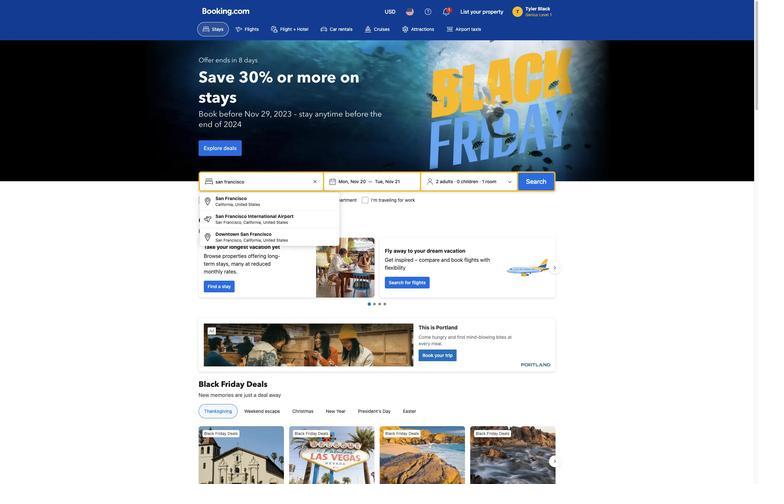 Task type: describe. For each thing, give the bounding box(es) containing it.
booking.com image
[[203, 8, 250, 16]]

weekend
[[245, 408, 264, 414]]

black inside black friday deals new memories are just a deal away
[[199, 379, 219, 390]]

anytime
[[315, 109, 343, 120]]

president's day button
[[353, 404, 397, 418]]

stay inside offer ends in 8 days save 30% or more on stays book before nov 29, 2023 – stay anytime before the end of 2024
[[299, 109, 313, 120]]

i'm for i'm traveling for work
[[371, 197, 378, 203]]

flights
[[245, 26, 259, 32]]

0
[[457, 179, 460, 184]]

many
[[231, 261, 244, 267]]

escape
[[265, 408, 280, 414]]

20
[[361, 179, 366, 184]]

weekend escape
[[245, 408, 280, 414]]

are
[[235, 392, 243, 398]]

monthly
[[204, 269, 223, 275]]

airport inside san francisco international airport san francisco, california, united states
[[278, 213, 294, 219]]

i'm looking for an entire home or apartment
[[266, 197, 357, 203]]

offers
[[272, 228, 286, 234]]

attractions link
[[397, 22, 440, 36]]

1 inside button
[[483, 179, 485, 184]]

2023
[[274, 109, 292, 120]]

you
[[295, 228, 303, 234]]

cruises
[[374, 26, 390, 32]]

take your longest vacation yet browse properties offering long- term stays, many at reduced monthly rates.
[[204, 244, 280, 275]]

francisco for california,
[[225, 196, 247, 201]]

tyler black genius level 1
[[526, 6, 552, 17]]

longest
[[230, 244, 248, 250]]

4 black friday deals link from the left
[[471, 426, 556, 484]]

thanksgiving
[[204, 408, 232, 414]]

genius
[[526, 12, 539, 17]]

8
[[239, 56, 243, 65]]

christmas button
[[287, 404, 319, 418]]

offers promotions, deals, and special offers for you
[[199, 215, 303, 234]]

apartment
[[335, 197, 357, 203]]

1 vertical spatial or
[[330, 197, 334, 203]]

i'm traveling for work
[[371, 197, 415, 203]]

black inside tyler black genius level 1
[[539, 6, 551, 11]]

1 horizontal spatial nov
[[351, 179, 359, 184]]

your account menu tyler black genius level 1 element
[[513, 3, 555, 18]]

states inside san francisco international airport san francisco, california, united states
[[277, 220, 288, 225]]

on
[[340, 67, 360, 88]]

i'm looking for flights
[[208, 197, 252, 203]]

a inside black friday deals new memories are just a deal away
[[254, 392, 257, 398]]

easter
[[403, 408, 417, 414]]

your for property
[[471, 9, 482, 15]]

flights inside the fly away to your dream vacation get inspired – compare and book flights with flexibility
[[465, 257, 479, 263]]

region containing black friday deals
[[194, 424, 561, 484]]

states inside san francisco california, united states
[[249, 202, 260, 207]]

francisco, inside downtown san francisco san francisco, california, united states
[[224, 238, 243, 243]]

1 · from the left
[[455, 179, 456, 184]]

book
[[199, 109, 217, 120]]

deal
[[258, 392, 268, 398]]

united inside san francisco california, united states
[[235, 202, 248, 207]]

and inside the fly away to your dream vacation get inspired – compare and book flights with flexibility
[[442, 257, 450, 263]]

fly away to your dream vacation image
[[506, 245, 551, 290]]

1 inside tyler black genius level 1
[[551, 12, 552, 17]]

with
[[481, 257, 491, 263]]

car rentals
[[330, 26, 353, 32]]

2 vertical spatial flights
[[413, 280, 426, 285]]

car rentals link
[[316, 22, 359, 36]]

reduced
[[251, 261, 271, 267]]

hotel
[[297, 26, 309, 32]]

take
[[204, 244, 216, 250]]

new inside button
[[326, 408, 336, 414]]

stays
[[212, 26, 224, 32]]

memories
[[211, 392, 234, 398]]

offers
[[199, 215, 222, 226]]

0 horizontal spatial a
[[218, 284, 221, 289]]

fly away to your dream vacation get inspired – compare and book flights with flexibility
[[385, 248, 491, 271]]

properties
[[223, 253, 247, 259]]

new inside black friday deals new memories are just a deal away
[[199, 392, 209, 398]]

list your property
[[461, 9, 504, 15]]

flights link
[[230, 22, 265, 36]]

airport taxis
[[456, 26, 482, 32]]

flight + hotel link
[[266, 22, 314, 36]]

group containing san francisco
[[200, 193, 340, 246]]

find a stay link
[[204, 281, 235, 292]]

3 black friday deals from the left
[[386, 431, 419, 436]]

yet
[[272, 244, 280, 250]]

airport taxis link
[[442, 22, 487, 36]]

day
[[383, 408, 391, 414]]

1 button
[[439, 4, 454, 19]]

looking for i'm
[[216, 197, 231, 203]]

dream
[[427, 248, 443, 254]]

1 black friday deals from the left
[[204, 431, 238, 436]]

for for work
[[398, 197, 404, 203]]

long-
[[268, 253, 280, 259]]

nov inside offer ends in 8 days save 30% or more on stays book before nov 29, 2023 – stay anytime before the end of 2024
[[245, 109, 259, 120]]

2 adults · 0 children · 1 room
[[436, 179, 497, 184]]

flexibility
[[385, 265, 406, 271]]

children
[[461, 179, 479, 184]]

california, inside san francisco california, united states
[[216, 202, 234, 207]]

offering
[[248, 253, 267, 259]]

explore deals
[[204, 145, 237, 151]]

region containing take your longest vacation yet
[[194, 235, 561, 300]]

term
[[204, 261, 215, 267]]

cruises link
[[360, 22, 396, 36]]

1 black friday deals link from the left
[[199, 426, 284, 484]]

rates.
[[224, 269, 238, 275]]

work
[[405, 197, 415, 203]]

deals
[[224, 145, 237, 151]]

weekend escape button
[[239, 404, 286, 418]]

at
[[246, 261, 250, 267]]

away inside black friday deals new memories are just a deal away
[[269, 392, 281, 398]]

international
[[248, 213, 277, 219]]

1 before from the left
[[219, 109, 243, 120]]

president's day
[[358, 408, 391, 414]]

downtown san francisco san francisco, california, united states
[[216, 231, 288, 243]]

tab list inside main content
[[194, 404, 427, 419]]



Task type: locate. For each thing, give the bounding box(es) containing it.
car
[[330, 26, 337, 32]]

nov left 20 at the left top of page
[[351, 179, 359, 184]]

2 black friday deals from the left
[[295, 431, 329, 436]]

0 horizontal spatial away
[[269, 392, 281, 398]]

2 horizontal spatial 1
[[551, 12, 552, 17]]

usd button
[[381, 4, 400, 19]]

i'm for i'm looking for an entire home or apartment
[[266, 197, 273, 203]]

1 horizontal spatial your
[[415, 248, 426, 254]]

flights down compare
[[413, 280, 426, 285]]

0 horizontal spatial your
[[217, 244, 228, 250]]

0 vertical spatial or
[[277, 67, 293, 88]]

just
[[244, 392, 253, 398]]

book
[[452, 257, 463, 263]]

francisco down san francisco international airport san francisco, california, united states
[[250, 231, 272, 237]]

0 vertical spatial francisco,
[[224, 220, 243, 225]]

flights up san francisco international airport san francisco, california, united states
[[239, 197, 252, 203]]

1 left list at the top right of the page
[[449, 7, 451, 12]]

1 vertical spatial states
[[277, 220, 288, 225]]

0 horizontal spatial 1
[[449, 7, 451, 12]]

vacation inside the fly away to your dream vacation get inspired – compare and book flights with flexibility
[[445, 248, 466, 254]]

1 horizontal spatial ·
[[480, 179, 481, 184]]

1 francisco, from the top
[[224, 220, 243, 225]]

black friday deals
[[204, 431, 238, 436], [295, 431, 329, 436], [386, 431, 419, 436], [476, 431, 510, 436]]

0 vertical spatial united
[[235, 202, 248, 207]]

united inside downtown san francisco san francisco, california, united states
[[263, 238, 276, 243]]

region
[[194, 235, 561, 300], [194, 424, 561, 484]]

0 horizontal spatial or
[[277, 67, 293, 88]]

2 horizontal spatial nov
[[386, 179, 394, 184]]

1 horizontal spatial stay
[[299, 109, 313, 120]]

0 vertical spatial california,
[[216, 202, 234, 207]]

2 before from the left
[[345, 109, 369, 120]]

new year
[[326, 408, 346, 414]]

deals,
[[228, 228, 242, 234]]

a
[[218, 284, 221, 289], [254, 392, 257, 398]]

1 vertical spatial california,
[[244, 220, 262, 225]]

nov left 29,
[[245, 109, 259, 120]]

2 vertical spatial francisco
[[250, 231, 272, 237]]

0 horizontal spatial looking
[[216, 197, 231, 203]]

francisco, inside san francisco international airport san francisco, california, united states
[[224, 220, 243, 225]]

· left 0
[[455, 179, 456, 184]]

1 horizontal spatial i'm
[[371, 197, 378, 203]]

looking for i'm
[[274, 197, 289, 203]]

1 horizontal spatial flights
[[413, 280, 426, 285]]

for left work
[[398, 197, 404, 203]]

for right i'm
[[232, 197, 238, 203]]

1 horizontal spatial or
[[330, 197, 334, 203]]

i'm up international at top left
[[266, 197, 273, 203]]

search for search
[[527, 178, 547, 185]]

1 horizontal spatial a
[[254, 392, 257, 398]]

for for an
[[290, 197, 296, 203]]

list
[[461, 9, 470, 15]]

mon, nov 20 button
[[336, 176, 369, 187]]

francisco, up 'deals,'
[[224, 220, 243, 225]]

1 region from the top
[[194, 235, 561, 300]]

before down stays
[[219, 109, 243, 120]]

2 · from the left
[[480, 179, 481, 184]]

your inside take your longest vacation yet browse properties offering long- term stays, many at reduced monthly rates.
[[217, 244, 228, 250]]

tue,
[[375, 179, 385, 184]]

– inside the fly away to your dream vacation get inspired – compare and book flights with flexibility
[[415, 257, 418, 263]]

property
[[483, 9, 504, 15]]

states up offers
[[277, 220, 288, 225]]

united up san francisco international airport san francisco, california, united states
[[235, 202, 248, 207]]

2 region from the top
[[194, 424, 561, 484]]

2 vertical spatial california,
[[244, 238, 262, 243]]

2 i'm from the left
[[371, 197, 378, 203]]

and left book at bottom
[[442, 257, 450, 263]]

progress bar
[[368, 302, 387, 306]]

offer ends in 8 days save 30% or more on stays book before nov 29, 2023 – stay anytime before the end of 2024
[[199, 56, 382, 130]]

your
[[471, 9, 482, 15], [217, 244, 228, 250], [415, 248, 426, 254]]

flight + hotel
[[281, 26, 309, 32]]

downtown
[[216, 231, 239, 237]]

deals
[[247, 379, 268, 390], [228, 431, 238, 436], [318, 431, 329, 436], [409, 431, 419, 436], [500, 431, 510, 436]]

0 horizontal spatial search
[[389, 280, 404, 285]]

main content
[[194, 215, 561, 484]]

stay right 2023 at top
[[299, 109, 313, 120]]

+
[[293, 26, 296, 32]]

states inside downtown san francisco san francisco, california, united states
[[277, 238, 288, 243]]

1 vertical spatial search
[[389, 280, 404, 285]]

california, right i'm
[[216, 202, 234, 207]]

1 vertical spatial and
[[442, 257, 450, 263]]

special
[[254, 228, 271, 234]]

francisco right i'm
[[225, 196, 247, 201]]

vacation inside take your longest vacation yet browse properties offering long- term stays, many at reduced monthly rates.
[[250, 244, 271, 250]]

0 horizontal spatial and
[[244, 228, 253, 234]]

or right the "home" at the top
[[330, 197, 334, 203]]

explore deals link
[[199, 140, 242, 156]]

your right list at the top right of the page
[[471, 9, 482, 15]]

for left an
[[290, 197, 296, 203]]

mon, nov 20 — tue, nov 21
[[339, 179, 400, 184]]

1 horizontal spatial and
[[442, 257, 450, 263]]

to
[[408, 248, 413, 254]]

0 horizontal spatial ·
[[455, 179, 456, 184]]

for
[[232, 197, 238, 203], [290, 197, 296, 203], [398, 197, 404, 203], [287, 228, 293, 234], [405, 280, 411, 285]]

1 inside dropdown button
[[449, 7, 451, 12]]

tyler
[[526, 6, 537, 11]]

home
[[317, 197, 329, 203]]

stays
[[199, 87, 237, 109]]

2 black friday deals link from the left
[[289, 426, 375, 484]]

0 vertical spatial flights
[[239, 197, 252, 203]]

flights
[[239, 197, 252, 203], [465, 257, 479, 263], [413, 280, 426, 285]]

explore
[[204, 145, 222, 151]]

california, inside san francisco international airport san francisco, california, united states
[[244, 220, 262, 225]]

1 vertical spatial airport
[[278, 213, 294, 219]]

president's
[[358, 408, 382, 414]]

adults
[[440, 179, 454, 184]]

san
[[216, 196, 224, 201], [216, 213, 224, 219], [216, 220, 223, 225], [241, 231, 249, 237], [216, 238, 223, 243]]

your right to
[[415, 248, 426, 254]]

or inside offer ends in 8 days save 30% or more on stays book before nov 29, 2023 – stay anytime before the end of 2024
[[277, 67, 293, 88]]

0 horizontal spatial i'm
[[266, 197, 273, 203]]

for left the you
[[287, 228, 293, 234]]

find a stay
[[208, 284, 231, 289]]

1 vertical spatial francisco,
[[224, 238, 243, 243]]

group
[[200, 193, 340, 246]]

1 vertical spatial stay
[[222, 284, 231, 289]]

a right 'find'
[[218, 284, 221, 289]]

2 vertical spatial states
[[277, 238, 288, 243]]

new left memories
[[199, 392, 209, 398]]

for down flexibility
[[405, 280, 411, 285]]

states up yet
[[277, 238, 288, 243]]

– right 2023 at top
[[294, 109, 297, 120]]

looking left an
[[274, 197, 289, 203]]

fly
[[385, 248, 393, 254]]

21
[[395, 179, 400, 184]]

new left year
[[326, 408, 336, 414]]

francisco, down downtown
[[224, 238, 243, 243]]

francisco inside san francisco california, united states
[[225, 196, 247, 201]]

1 vertical spatial region
[[194, 424, 561, 484]]

francisco
[[225, 196, 247, 201], [225, 213, 247, 219], [250, 231, 272, 237]]

and right 'deals,'
[[244, 228, 253, 234]]

1 horizontal spatial looking
[[274, 197, 289, 203]]

· right children
[[480, 179, 481, 184]]

christmas
[[293, 408, 314, 414]]

2 looking from the left
[[274, 197, 289, 203]]

Where are you going? field
[[213, 176, 312, 187]]

1 vertical spatial a
[[254, 392, 257, 398]]

friday
[[221, 379, 245, 390], [215, 431, 227, 436], [306, 431, 317, 436], [397, 431, 408, 436], [487, 431, 499, 436]]

united inside san francisco international airport san francisco, california, united states
[[263, 220, 276, 225]]

1 horizontal spatial search
[[527, 178, 547, 185]]

– inside offer ends in 8 days save 30% or more on stays book before nov 29, 2023 – stay anytime before the end of 2024
[[294, 109, 297, 120]]

thanksgiving button
[[199, 404, 238, 418]]

black friday deals link
[[199, 426, 284, 484], [289, 426, 375, 484], [380, 426, 466, 484], [471, 426, 556, 484]]

flights left with
[[465, 257, 479, 263]]

stays,
[[216, 261, 230, 267]]

search for flights link
[[385, 277, 430, 289]]

attractions
[[412, 26, 435, 32]]

away right deal
[[269, 392, 281, 398]]

0 horizontal spatial new
[[199, 392, 209, 398]]

vacation up offering
[[250, 244, 271, 250]]

search inside button
[[527, 178, 547, 185]]

2
[[436, 179, 439, 184]]

1 vertical spatial flights
[[465, 257, 479, 263]]

mon,
[[339, 179, 350, 184]]

francisco inside downtown san francisco san francisco, california, united states
[[250, 231, 272, 237]]

nov left 21
[[386, 179, 394, 184]]

0 vertical spatial a
[[218, 284, 221, 289]]

1 left room
[[483, 179, 485, 184]]

or right 30%
[[277, 67, 293, 88]]

0 horizontal spatial vacation
[[250, 244, 271, 250]]

and inside offers promotions, deals, and special offers for you
[[244, 228, 253, 234]]

states up international at top left
[[249, 202, 260, 207]]

0 vertical spatial airport
[[456, 26, 471, 32]]

0 vertical spatial away
[[394, 248, 407, 254]]

1 vertical spatial francisco
[[225, 213, 247, 219]]

stays link
[[198, 22, 229, 36]]

search
[[527, 178, 547, 185], [389, 280, 404, 285]]

0 horizontal spatial nov
[[245, 109, 259, 120]]

0 vertical spatial stay
[[299, 109, 313, 120]]

0 horizontal spatial before
[[219, 109, 243, 120]]

for for flights
[[232, 197, 238, 203]]

main content containing offers
[[194, 215, 561, 484]]

browse
[[204, 253, 221, 259]]

advertisement region
[[199, 318, 556, 372]]

stay right 'find'
[[222, 284, 231, 289]]

your right take
[[217, 244, 228, 250]]

friday inside black friday deals new memories are just a deal away
[[221, 379, 245, 390]]

0 horizontal spatial –
[[294, 109, 297, 120]]

1 right level
[[551, 12, 552, 17]]

traveling
[[379, 197, 397, 203]]

entire
[[304, 197, 316, 203]]

1 horizontal spatial –
[[415, 257, 418, 263]]

2 francisco, from the top
[[224, 238, 243, 243]]

1 horizontal spatial 1
[[483, 179, 485, 184]]

airport up offers
[[278, 213, 294, 219]]

0 vertical spatial new
[[199, 392, 209, 398]]

2 horizontal spatial flights
[[465, 257, 479, 263]]

0 horizontal spatial airport
[[278, 213, 294, 219]]

search for search for flights
[[389, 280, 404, 285]]

your inside the fly away to your dream vacation get inspired – compare and book flights with flexibility
[[415, 248, 426, 254]]

0 vertical spatial and
[[244, 228, 253, 234]]

2 adults · 0 children · 1 room button
[[424, 175, 515, 188]]

1 horizontal spatial vacation
[[445, 248, 466, 254]]

take your longest vacation yet image
[[316, 238, 375, 298]]

taxis
[[472, 26, 482, 32]]

away up inspired
[[394, 248, 407, 254]]

2 vertical spatial united
[[263, 238, 276, 243]]

get
[[385, 257, 394, 263]]

promotions,
[[199, 228, 227, 234]]

black
[[539, 6, 551, 11], [199, 379, 219, 390], [204, 431, 214, 436], [295, 431, 305, 436], [386, 431, 396, 436], [476, 431, 486, 436]]

0 horizontal spatial stay
[[222, 284, 231, 289]]

1 vertical spatial new
[[326, 408, 336, 414]]

for inside offers promotions, deals, and special offers for you
[[287, 228, 293, 234]]

2 horizontal spatial your
[[471, 9, 482, 15]]

0 horizontal spatial flights
[[239, 197, 252, 203]]

tab list
[[194, 404, 427, 419]]

2024
[[224, 119, 242, 130]]

united down international at top left
[[263, 220, 276, 225]]

airport left taxis
[[456, 26, 471, 32]]

0 vertical spatial –
[[294, 109, 297, 120]]

your for longest
[[217, 244, 228, 250]]

i'm left traveling
[[371, 197, 378, 203]]

1 horizontal spatial new
[[326, 408, 336, 414]]

0 vertical spatial states
[[249, 202, 260, 207]]

save
[[199, 67, 235, 88]]

new year button
[[321, 404, 352, 418]]

year
[[337, 408, 346, 414]]

before left the
[[345, 109, 369, 120]]

san francisco international airport san francisco, california, united states
[[216, 213, 294, 225]]

looking
[[216, 197, 231, 203], [274, 197, 289, 203]]

flight
[[281, 26, 292, 32]]

ends
[[216, 56, 230, 65]]

offer
[[199, 56, 214, 65]]

0 vertical spatial search
[[527, 178, 547, 185]]

1 horizontal spatial away
[[394, 248, 407, 254]]

vacation up book at bottom
[[445, 248, 466, 254]]

—
[[369, 179, 373, 184]]

an
[[297, 197, 303, 203]]

francisco inside san francisco international airport san francisco, california, united states
[[225, 213, 247, 219]]

1 i'm from the left
[[266, 197, 273, 203]]

1 vertical spatial –
[[415, 257, 418, 263]]

tue, nov 21 button
[[373, 176, 403, 187]]

4 black friday deals from the left
[[476, 431, 510, 436]]

francisco for international
[[225, 213, 247, 219]]

california,
[[216, 202, 234, 207], [244, 220, 262, 225], [244, 238, 262, 243]]

1 horizontal spatial before
[[345, 109, 369, 120]]

i'm
[[266, 197, 273, 203], [371, 197, 378, 203]]

francisco down san francisco california, united states at the left top of page
[[225, 213, 247, 219]]

level
[[540, 12, 549, 17]]

1 horizontal spatial airport
[[456, 26, 471, 32]]

california, down special
[[244, 238, 262, 243]]

san inside san francisco california, united states
[[216, 196, 224, 201]]

0 vertical spatial francisco
[[225, 196, 247, 201]]

away inside the fly away to your dream vacation get inspired – compare and book flights with flexibility
[[394, 248, 407, 254]]

deals inside black friday deals new memories are just a deal away
[[247, 379, 268, 390]]

– right inspired
[[415, 257, 418, 263]]

29,
[[261, 109, 272, 120]]

tab list containing thanksgiving
[[194, 404, 427, 419]]

0 vertical spatial region
[[194, 235, 561, 300]]

1 vertical spatial united
[[263, 220, 276, 225]]

1 looking from the left
[[216, 197, 231, 203]]

1 vertical spatial away
[[269, 392, 281, 398]]

rentals
[[339, 26, 353, 32]]

a right just
[[254, 392, 257, 398]]

united
[[235, 202, 248, 207], [263, 220, 276, 225], [263, 238, 276, 243]]

looking right i'm
[[216, 197, 231, 203]]

california, down international at top left
[[244, 220, 262, 225]]

united up yet
[[263, 238, 276, 243]]

california, inside downtown san francisco san francisco, california, united states
[[244, 238, 262, 243]]

compare
[[420, 257, 440, 263]]

3 black friday deals link from the left
[[380, 426, 466, 484]]



Task type: vqa. For each thing, say whether or not it's contained in the screenshot.


